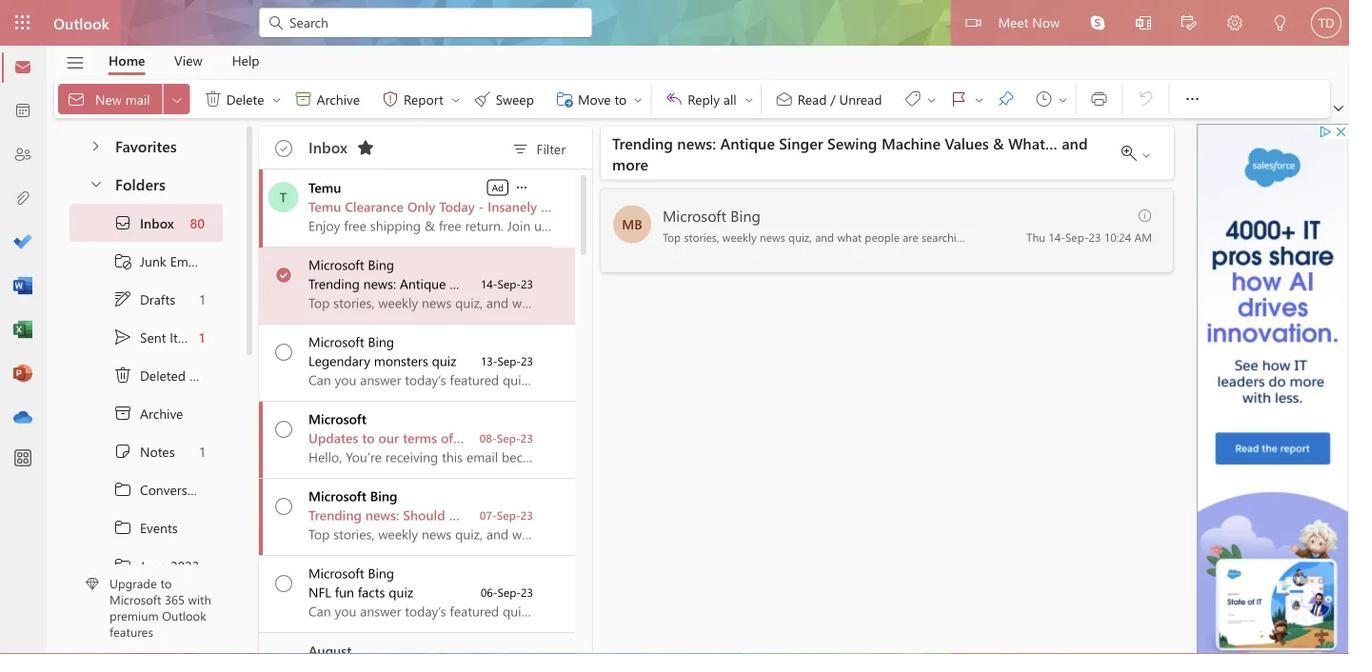 Task type: describe. For each thing, give the bounding box(es) containing it.
 inbox
[[113, 213, 174, 232]]

 inside  reply all 
[[744, 94, 755, 105]]

move
[[578, 90, 611, 107]]

 for  events
[[113, 518, 132, 537]]

 archive inside move & delete group
[[294, 90, 360, 109]]

events
[[140, 519, 178, 536]]

23 left 10:24
[[1089, 230, 1101, 245]]

sep- for nfl fun facts quiz
[[498, 585, 521, 600]]

 for  delete 
[[204, 90, 223, 109]]

microsoft bing for nfl fun facts quiz
[[309, 564, 394, 582]]

folders tree item
[[70, 166, 223, 204]]

 button
[[1167, 0, 1212, 48]]

2  tree item from the top
[[70, 509, 223, 547]]

values inside trending news: antique singer sewing machine values & what… and more
[[945, 132, 989, 153]]

 june 2023
[[113, 556, 199, 575]]

unread
[[840, 90, 882, 107]]

singer inside trending news: antique singer sewing machine values & what… and more
[[779, 132, 823, 153]]


[[267, 13, 286, 32]]

1  tree item from the top
[[70, 470, 223, 509]]

outlook inside upgrade to microsoft 365 with premium outlook features
[[162, 607, 206, 624]]

singer inside 'message list' list box
[[450, 275, 487, 292]]

 
[[950, 90, 985, 109]]

 sweep
[[473, 90, 534, 109]]

temu image
[[268, 182, 299, 212]]

tags group
[[765, 80, 1072, 118]]

 button
[[1075, 0, 1121, 46]]

help
[[232, 51, 260, 69]]

td
[[1319, 15, 1335, 30]]


[[1334, 104, 1344, 113]]

 button for 
[[164, 84, 190, 114]]

 button
[[987, 84, 1025, 114]]

word image
[[13, 277, 32, 296]]

Select all messages checkbox
[[270, 135, 297, 162]]

from…
[[649, 506, 689, 524]]

to for microsoft
[[362, 429, 375, 447]]


[[1139, 209, 1152, 222]]

legendary monsters quiz
[[309, 352, 457, 370]]

3  tree item from the top
[[70, 547, 223, 585]]

1 horizontal spatial quiz
[[432, 352, 457, 370]]


[[67, 90, 86, 109]]

temu for temu
[[309, 179, 341, 196]]

use
[[457, 429, 478, 447]]

2 vertical spatial and
[[693, 506, 716, 524]]

 for trending news: should supreme court disqualify trump from… and more
[[275, 498, 292, 515]]

view button
[[160, 46, 217, 75]]

filter
[[537, 140, 566, 157]]

 tree item
[[70, 242, 223, 280]]

antique inside 'message list' list box
[[400, 275, 446, 292]]

 for 
[[113, 480, 132, 499]]

 for updates to our terms of use
[[275, 421, 292, 438]]

 for nfl fun facts quiz
[[275, 575, 292, 592]]

microsoft bing for trending news: antique singer sewing machine values & what… and more
[[309, 256, 394, 273]]

to inside upgrade to microsoft 365 with premium outlook features
[[160, 575, 172, 592]]

 filter
[[511, 140, 566, 159]]

2 vertical spatial more
[[719, 506, 751, 524]]

inbox inside  inbox
[[140, 214, 174, 232]]

delete
[[226, 90, 264, 107]]

antique inside trending news: antique singer sewing machine values & what… and more
[[720, 132, 775, 153]]

people image
[[13, 146, 32, 165]]

all
[[724, 90, 737, 107]]

application containing outlook
[[0, 0, 1350, 654]]

inbox heading
[[309, 127, 381, 169]]

0 vertical spatial 14-
[[1049, 230, 1066, 245]]


[[473, 90, 492, 109]]


[[1090, 90, 1109, 109]]

bing for nfl fun facts quiz
[[368, 564, 394, 582]]

of
[[441, 429, 453, 447]]

nfl
[[309, 583, 331, 601]]

& inside trending news: antique singer sewing machine values & what… and more
[[993, 132, 1004, 153]]

junk
[[140, 252, 166, 270]]

 inside  
[[974, 94, 985, 105]]


[[555, 90, 574, 109]]

 drafts
[[113, 290, 175, 309]]

 report 
[[381, 90, 462, 109]]

 deleted items
[[113, 366, 221, 385]]

 delete 
[[204, 90, 282, 109]]

june
[[140, 557, 167, 575]]

1 vertical spatial and
[[691, 275, 713, 292]]

 sent items 1
[[113, 328, 205, 347]]

Search for email, meetings, files and more. field
[[288, 12, 581, 32]]

23 for nfl fun facts quiz
[[521, 585, 533, 600]]

legendary
[[309, 352, 370, 370]]

14- inside 'message list' list box
[[481, 276, 498, 291]]

insanely
[[488, 198, 537, 215]]

machine inside 'message list' list box
[[537, 275, 587, 292]]

home button
[[94, 46, 160, 75]]

14-sep-23
[[481, 276, 533, 291]]

tree inside 'application'
[[70, 204, 223, 654]]

sep- for trending news: antique singer sewing machine values & what… and more
[[498, 276, 521, 291]]

13-
[[481, 353, 498, 369]]

trending news: antique singer sewing machine values & what… and more inside 'message list' list box
[[309, 275, 747, 292]]

 button for 
[[742, 84, 757, 114]]

report
[[404, 90, 444, 107]]

 inside the  report 
[[450, 94, 462, 105]]

 button for favorites
[[78, 128, 113, 163]]

email
[[170, 252, 202, 270]]

 junk email
[[113, 251, 202, 270]]

ad
[[492, 181, 504, 194]]

 for microsoft bing
[[277, 267, 292, 282]]

 inside  
[[1141, 149, 1152, 160]]

microsoft inside upgrade to microsoft 365 with premium outlook features
[[110, 591, 161, 608]]

23 inside microsoft updates to our terms of use 08-sep-23
[[521, 430, 533, 446]]

features
[[110, 623, 153, 640]]

0 vertical spatial what…
[[1008, 132, 1058, 153]]

 for inbox
[[277, 140, 292, 155]]

today
[[439, 198, 475, 215]]

select a conversation checkbox for legendary monsters quiz
[[263, 325, 309, 366]]

calendar image
[[13, 102, 32, 121]]

nfl fun facts quiz
[[309, 583, 414, 601]]

new
[[95, 90, 122, 107]]

microsoft updates to our terms of use 08-sep-23
[[309, 410, 533, 447]]


[[665, 90, 684, 109]]

 button
[[1258, 0, 1304, 48]]

move & delete group
[[58, 80, 647, 118]]


[[1122, 145, 1137, 160]]

 inside select all messages 'checkbox'
[[275, 140, 292, 157]]


[[903, 90, 922, 109]]

microsoft bing image
[[613, 205, 651, 243]]

tab list inside 'application'
[[94, 46, 274, 75]]

 button
[[1121, 0, 1167, 48]]

news: for 07-sep-23
[[366, 506, 399, 524]]

 inside  
[[926, 94, 938, 105]]


[[950, 90, 969, 109]]

2023
[[170, 557, 199, 575]]

and inside trending news: antique singer sewing machine values & what… and more
[[1062, 132, 1088, 153]]


[[997, 90, 1016, 109]]

terms
[[403, 429, 437, 447]]

13-sep-23
[[481, 353, 533, 369]]

 search field
[[259, 0, 592, 43]]

select a conversation checkbox for updates to our terms of use
[[263, 402, 309, 443]]

more inside trending news: antique singer sewing machine values & what… and more
[[612, 153, 649, 174]]

microsoft down "updates"
[[309, 487, 367, 505]]

 new mail
[[67, 90, 150, 109]]

fun
[[335, 583, 354, 601]]

23 for trending news: antique singer sewing machine values & what… and more
[[521, 276, 533, 291]]

 tree item
[[70, 204, 223, 242]]

low
[[541, 198, 565, 215]]

values inside 'message list' list box
[[591, 275, 628, 292]]

& inside 'message list' list box
[[632, 275, 642, 292]]

 inside move & delete group
[[294, 90, 313, 109]]


[[356, 138, 375, 157]]

 button
[[1212, 0, 1258, 48]]

sep- for legendary monsters quiz
[[498, 353, 521, 369]]

favorites tree item
[[70, 128, 223, 166]]

sewing inside trending news: antique singer sewing machine values & what… and more
[[828, 132, 878, 153]]

microsoft bing for trending news: should supreme court disqualify trump from… and more
[[309, 487, 398, 505]]

select a conversation checkbox for trending news: should supreme court disqualify trump from… and more
[[263, 479, 309, 520]]

reply
[[688, 90, 720, 107]]

 for  june 2023
[[113, 556, 132, 575]]

 notes
[[113, 442, 175, 461]]

10:24
[[1104, 230, 1132, 245]]

06-
[[481, 585, 498, 600]]

read
[[798, 90, 827, 107]]

microsoft up legendary
[[309, 333, 364, 350]]

sewing inside 'message list' list box
[[491, 275, 533, 292]]

favorites
[[115, 135, 177, 155]]

 button for 
[[448, 84, 464, 114]]

 tree item
[[70, 432, 223, 470]]

 inside  move to 
[[633, 94, 644, 105]]


[[1182, 15, 1197, 30]]

-
[[479, 198, 484, 215]]



Task type: locate. For each thing, give the bounding box(es) containing it.
drafts
[[140, 290, 175, 308]]

trending down 
[[612, 132, 673, 153]]

2 vertical spatial to
[[160, 575, 172, 592]]

trending for 14-sep-23
[[309, 275, 360, 292]]

 inside favorites tree item
[[88, 139, 103, 154]]

microsoft inside microsoft updates to our terms of use 08-sep-23
[[309, 410, 367, 428]]

0 horizontal spatial machine
[[537, 275, 587, 292]]

updates
[[309, 429, 359, 447]]

premium features image
[[86, 578, 99, 591]]

outlook down 2023
[[162, 607, 206, 624]]

2 horizontal spatial to
[[615, 90, 627, 107]]

1 vertical spatial outlook
[[162, 607, 206, 624]]

0 horizontal spatial antique
[[400, 275, 446, 292]]

 button inside move & delete group
[[448, 84, 464, 114]]

1 horizontal spatial antique
[[720, 132, 775, 153]]

upgrade
[[110, 575, 157, 592]]

premium
[[110, 607, 159, 624]]

1 select a conversation checkbox from the top
[[263, 325, 309, 366]]

 for legendary monsters quiz
[[275, 344, 292, 361]]

trump
[[607, 506, 646, 524]]

temu
[[309, 179, 341, 196], [309, 198, 341, 215]]

1 horizontal spatial inbox
[[309, 136, 348, 157]]

what… inside 'message list' list box
[[646, 275, 687, 292]]

0 horizontal spatial 
[[514, 180, 530, 195]]

0 vertical spatial  button
[[78, 128, 113, 163]]

1 vertical spatial inbox
[[140, 214, 174, 232]]

1 vertical spatial quiz
[[389, 583, 414, 601]]

items inside  deleted items
[[189, 366, 221, 384]]

archive inside  tree item
[[140, 405, 183, 422]]

sep- inside microsoft updates to our terms of use 08-sep-23
[[497, 430, 521, 446]]

microsoft up features
[[110, 591, 161, 608]]

 button for folders
[[79, 166, 111, 201]]

14- right thu
[[1049, 230, 1066, 245]]

 up insanely
[[514, 180, 530, 195]]

1 vertical spatial sewing
[[491, 275, 533, 292]]

 
[[1122, 145, 1152, 160]]

& down 
[[993, 132, 1004, 153]]

1 horizontal spatial what…
[[1008, 132, 1058, 153]]

2 select a conversation checkbox from the top
[[263, 556, 309, 597]]

to right move
[[615, 90, 627, 107]]

0 vertical spatial outlook
[[53, 12, 109, 33]]

our
[[379, 429, 399, 447]]

what… down microsoft bing image
[[646, 275, 687, 292]]

2  button from the left
[[269, 84, 284, 114]]


[[511, 140, 530, 159]]

microsoft up "updates"
[[309, 410, 367, 428]]

inbox left 
[[309, 136, 348, 157]]

1 vertical spatial what…
[[646, 275, 687, 292]]

2 vertical spatial trending
[[309, 506, 362, 524]]

 down 
[[113, 366, 132, 385]]

1 vertical spatial trending news: antique singer sewing machine values & what… and more
[[309, 275, 747, 292]]

23 right 07-
[[521, 508, 533, 523]]

 left 'folders'
[[89, 176, 104, 191]]

quiz right monsters
[[432, 352, 457, 370]]

 down  dropdown button
[[1183, 90, 1202, 109]]

items right sent
[[170, 328, 202, 346]]

0 vertical spatial and
[[1062, 132, 1088, 153]]

 button down  new mail
[[78, 128, 113, 163]]


[[1273, 15, 1289, 30]]

outlook banner
[[0, 0, 1350, 48]]

1 horizontal spatial  button
[[742, 84, 757, 114]]

0 vertical spatial news:
[[677, 132, 716, 153]]

0 horizontal spatial &
[[632, 275, 642, 292]]

1 inside  tree item
[[200, 443, 205, 460]]

1 for 
[[200, 443, 205, 460]]

 inside  tree item
[[113, 366, 132, 385]]

1 vertical spatial 
[[514, 180, 530, 195]]

 for  dropdown button
[[1183, 90, 1202, 109]]

1  from the top
[[277, 140, 292, 155]]

folders
[[115, 173, 166, 194]]

1 inside  tree item
[[200, 290, 205, 308]]

message list list box
[[259, 170, 751, 654]]

 right 
[[1141, 149, 1152, 160]]

 right 
[[1058, 94, 1069, 105]]

0 vertical spatial 
[[204, 90, 223, 109]]

0 vertical spatial 
[[113, 480, 132, 499]]

2  from the top
[[277, 267, 292, 282]]

6  from the top
[[275, 575, 292, 592]]

facts
[[358, 583, 385, 601]]

values down  
[[945, 132, 989, 153]]

0 horizontal spatial 14-
[[481, 276, 498, 291]]

1 vertical spatial trending
[[309, 275, 360, 292]]

to inside  move to 
[[615, 90, 627, 107]]

 up 
[[113, 404, 132, 423]]

 tree item
[[70, 356, 223, 394]]

1 horizontal spatial 
[[294, 90, 313, 109]]

singer down today on the left top of page
[[450, 275, 487, 292]]

0 vertical spatial quiz
[[432, 352, 457, 370]]

/
[[831, 90, 836, 107]]

 left events
[[113, 518, 132, 537]]

help button
[[218, 46, 274, 75]]

14- up 13-
[[481, 276, 498, 291]]

sep- for trending news: should supreme court disqualify trump from… and more
[[497, 508, 521, 523]]

0 horizontal spatial inbox
[[140, 214, 174, 232]]

news: left should
[[366, 506, 399, 524]]

outlook up  button
[[53, 12, 109, 33]]

prices
[[569, 198, 604, 215]]

0 vertical spatial  archive
[[294, 90, 360, 109]]

1 horizontal spatial values
[[945, 132, 989, 153]]

 left 
[[450, 94, 462, 105]]

inbox right 
[[140, 214, 174, 232]]

1 vertical spatial archive
[[140, 405, 183, 422]]

temu for temu clearance only today - insanely low prices
[[309, 198, 341, 215]]

 down temu image
[[277, 267, 292, 282]]

1 vertical spatial  button
[[79, 166, 111, 201]]

bing for trending news: should supreme court disqualify trump from… and more
[[370, 487, 398, 505]]

news:
[[677, 132, 716, 153], [364, 275, 396, 292], [366, 506, 399, 524]]

1 horizontal spatial  button
[[269, 84, 284, 114]]

select a conversation checkbox for trending news: antique singer sewing machine values & what… and more
[[263, 248, 309, 289]]


[[113, 251, 132, 270]]

1 right notes
[[200, 443, 205, 460]]

microsoft down clearance
[[309, 256, 364, 273]]

 right 
[[974, 94, 985, 105]]

with
[[188, 591, 211, 608]]

1 horizontal spatial archive
[[317, 90, 360, 107]]

microsoft up the fun
[[309, 564, 364, 582]]

microsoft bing right mb
[[663, 205, 761, 226]]

news: down reply
[[677, 132, 716, 153]]

 for  popup button
[[514, 180, 530, 195]]

0 horizontal spatial what…
[[646, 275, 687, 292]]

1  from the top
[[113, 480, 132, 499]]

more apps image
[[13, 450, 32, 469]]

2 vertical spatial 1
[[200, 443, 205, 460]]

values
[[945, 132, 989, 153], [591, 275, 628, 292]]

items
[[170, 328, 202, 346], [189, 366, 221, 384]]

0 vertical spatial inbox
[[309, 136, 348, 157]]

to down june at the left bottom of page
[[160, 575, 172, 592]]


[[169, 92, 184, 107], [633, 94, 644, 105], [926, 94, 938, 105], [1058, 94, 1069, 105], [271, 94, 282, 105], [450, 94, 462, 105], [744, 94, 755, 105], [974, 94, 985, 105], [88, 139, 103, 154], [1141, 149, 1152, 160], [89, 176, 104, 191]]

1 vertical spatial 1
[[199, 328, 205, 346]]


[[1136, 15, 1151, 30]]

 right mail
[[169, 92, 184, 107]]

outlook link
[[53, 0, 109, 46]]

08-
[[480, 430, 497, 446]]

1 inside  sent items 1
[[199, 328, 205, 346]]

2 horizontal spatial  button
[[972, 84, 987, 114]]

news: for 14-sep-23
[[364, 275, 396, 292]]

tab list containing home
[[94, 46, 274, 75]]

 for  deleted items
[[113, 366, 132, 385]]

1 horizontal spatial  archive
[[294, 90, 360, 109]]

23 right 06- at the left bottom of page
[[521, 585, 533, 600]]

 archive down  tree item
[[113, 404, 183, 423]]

 tree item
[[70, 318, 223, 356]]

 button inside 'folders' tree item
[[79, 166, 111, 201]]

 button
[[1174, 80, 1212, 118]]

mail image
[[13, 58, 32, 77]]

archive inside move & delete group
[[317, 90, 360, 107]]

1 horizontal spatial singer
[[779, 132, 823, 153]]

 button inside favorites tree item
[[78, 128, 113, 163]]

left-rail-appbar navigation
[[4, 46, 42, 440]]

3  button from the left
[[972, 84, 987, 114]]

 right 
[[926, 94, 938, 105]]

powerpoint image
[[13, 365, 32, 384]]

mail
[[125, 90, 150, 107]]

tree
[[70, 204, 223, 654]]

singer
[[779, 132, 823, 153], [450, 275, 487, 292]]

inbox inside inbox 
[[309, 136, 348, 157]]

1 down email
[[200, 290, 205, 308]]

0 horizontal spatial values
[[591, 275, 628, 292]]

sewing down "unread"
[[828, 132, 878, 153]]

antique
[[720, 132, 775, 153], [400, 275, 446, 292]]

trending
[[612, 132, 673, 153], [309, 275, 360, 292], [309, 506, 362, 524]]

temu right temu image
[[309, 198, 341, 215]]

2  from the top
[[275, 267, 292, 284]]

0 vertical spatial 
[[294, 90, 313, 109]]

thu
[[1027, 230, 1046, 245]]

2  button from the left
[[742, 84, 757, 114]]

 button left 'folders'
[[79, 166, 111, 201]]

0 horizontal spatial quiz
[[389, 583, 414, 601]]

 inside move & delete group
[[204, 90, 223, 109]]

1 horizontal spatial 
[[1183, 90, 1202, 109]]

machine right "14-sep-23"
[[537, 275, 587, 292]]

singer down read
[[779, 132, 823, 153]]

 button left 
[[448, 84, 464, 114]]

0 vertical spatial singer
[[779, 132, 823, 153]]

 inside  popup button
[[514, 180, 530, 195]]

 inside select a conversation checkbox
[[277, 267, 292, 282]]

 up t
[[277, 140, 292, 155]]

0 vertical spatial temu
[[309, 179, 341, 196]]

microsoft bing down "updates"
[[309, 487, 398, 505]]

Select a conversation checkbox
[[263, 248, 309, 289], [263, 556, 309, 597]]

 archive inside  tree item
[[113, 404, 183, 423]]

heading inside 'message list' list box
[[259, 633, 575, 654]]

machine down 
[[882, 132, 941, 153]]

 inside  dropdown button
[[1183, 90, 1202, 109]]

1 vertical spatial 
[[113, 404, 132, 423]]

 
[[903, 90, 938, 109]]

antique down all
[[720, 132, 775, 153]]

06-sep-23
[[481, 585, 533, 600]]

temu right t
[[309, 179, 341, 196]]

0 vertical spatial 
[[1183, 90, 1202, 109]]

3  from the top
[[113, 556, 132, 575]]


[[775, 90, 794, 109]]

inbox
[[309, 136, 348, 157], [140, 214, 174, 232]]

23 right "08-"
[[521, 430, 533, 446]]

microsoft bing up the fun
[[309, 564, 394, 582]]

1 horizontal spatial machine
[[882, 132, 941, 153]]

excel image
[[13, 321, 32, 340]]

deleted
[[140, 366, 186, 384]]

 inside select all messages 'checkbox'
[[277, 140, 292, 155]]

 up select all messages 'checkbox'
[[294, 90, 313, 109]]

items right deleted
[[189, 366, 221, 384]]

 button
[[1330, 99, 1348, 118]]

2 vertical spatial select a conversation checkbox
[[263, 479, 309, 520]]

Select a conversation checkbox
[[263, 325, 309, 366], [263, 402, 309, 443], [263, 479, 309, 520]]

0 vertical spatial select a conversation checkbox
[[263, 325, 309, 366]]

 left june at the left bottom of page
[[113, 556, 132, 575]]

 button right delete
[[269, 84, 284, 114]]

onedrive image
[[13, 409, 32, 428]]

trending for 07-sep-23
[[309, 506, 362, 524]]

1 horizontal spatial 14-
[[1049, 230, 1066, 245]]

news: up legendary monsters quiz
[[364, 275, 396, 292]]

bing for legendary monsters quiz
[[368, 333, 394, 350]]

1 horizontal spatial outlook
[[162, 607, 206, 624]]

sewing down insanely
[[491, 275, 533, 292]]


[[113, 328, 132, 347]]

2  from the top
[[113, 518, 132, 537]]

 button
[[78, 128, 113, 163], [79, 166, 111, 201]]

1 for 
[[200, 290, 205, 308]]

 right delete
[[271, 94, 282, 105]]

tab list
[[94, 46, 274, 75]]

2 vertical spatial news:
[[366, 506, 399, 524]]

now
[[1033, 13, 1060, 30]]

to for 
[[615, 90, 627, 107]]

 right all
[[744, 94, 755, 105]]

07-
[[480, 508, 497, 523]]

 archive up inbox 
[[294, 90, 360, 109]]

0 vertical spatial values
[[945, 132, 989, 153]]


[[1183, 90, 1202, 109], [514, 180, 530, 195]]

microsoft bing up legendary
[[309, 333, 394, 350]]

0 vertical spatial antique
[[720, 132, 775, 153]]

sent
[[140, 328, 166, 346]]

0 vertical spatial 
[[277, 140, 292, 155]]

1 vertical spatial 
[[277, 267, 292, 282]]

2 select a conversation checkbox from the top
[[263, 402, 309, 443]]


[[966, 15, 981, 30]]

0 vertical spatial machine
[[882, 132, 941, 153]]

bing
[[731, 205, 761, 226], [368, 256, 394, 273], [368, 333, 394, 350], [370, 487, 398, 505], [368, 564, 394, 582]]

additional information available image
[[1139, 209, 1152, 222]]

 down  new mail
[[88, 139, 103, 154]]

3 select a conversation checkbox from the top
[[263, 479, 309, 520]]

 inside  dropdown button
[[169, 92, 184, 107]]

machine inside trending news: antique singer sewing machine values & what… and more
[[882, 132, 941, 153]]

items inside  sent items 1
[[170, 328, 202, 346]]

values down microsoft bing image
[[591, 275, 628, 292]]

what…
[[1008, 132, 1058, 153], [646, 275, 687, 292]]

bing for trending news: antique singer sewing machine values & what… and more
[[368, 256, 394, 273]]

inbox 
[[309, 136, 375, 157]]

1  button from the left
[[164, 84, 190, 114]]


[[1228, 15, 1243, 30]]

archive
[[317, 90, 360, 107], [140, 405, 183, 422]]

1 vertical spatial singer
[[450, 275, 487, 292]]

 down 
[[113, 480, 132, 499]]

 left delete
[[204, 90, 223, 109]]

 tree item up june at the left bottom of page
[[70, 509, 223, 547]]

microsoft right mb
[[663, 205, 727, 226]]


[[113, 442, 132, 461]]

0 horizontal spatial sewing
[[491, 275, 533, 292]]

view
[[174, 51, 202, 69]]

1
[[200, 290, 205, 308], [199, 328, 205, 346], [200, 443, 205, 460]]


[[113, 480, 132, 499], [113, 518, 132, 537], [113, 556, 132, 575]]

1 vertical spatial 14-
[[481, 276, 498, 291]]

 tree item
[[70, 280, 223, 318]]

archive down deleted
[[140, 405, 183, 422]]

 inside  
[[1058, 94, 1069, 105]]

 button right all
[[742, 84, 757, 114]]

1 select a conversation checkbox from the top
[[263, 248, 309, 289]]

23 for trending news: should supreme court disqualify trump from… and more
[[521, 508, 533, 523]]

1 vertical spatial &
[[632, 275, 642, 292]]

1 vertical spatial items
[[189, 366, 221, 384]]

3  from the top
[[275, 344, 292, 361]]

0 horizontal spatial 
[[113, 366, 132, 385]]

thu 14-sep-23 10:24 am
[[1027, 230, 1152, 245]]

1 vertical spatial select a conversation checkbox
[[263, 402, 309, 443]]

trending down "updates"
[[309, 506, 362, 524]]

1 horizontal spatial to
[[362, 429, 375, 447]]

microsoft bing for legendary monsters quiz
[[309, 333, 394, 350]]

 tree item down the  events
[[70, 547, 223, 585]]

2 temu from the top
[[309, 198, 341, 215]]

1 vertical spatial antique
[[400, 275, 446, 292]]

1 vertical spatial temu
[[309, 198, 341, 215]]

to left our
[[362, 429, 375, 447]]

trending news: antique singer sewing machine values & what… and more down insanely
[[309, 275, 747, 292]]

2 vertical spatial 
[[113, 556, 132, 575]]

 button for 
[[269, 84, 284, 114]]

trending up legendary
[[309, 275, 360, 292]]

tree containing 
[[70, 204, 223, 654]]

items for 
[[170, 328, 202, 346]]

t
[[280, 188, 287, 206]]

0 horizontal spatial outlook
[[53, 12, 109, 33]]

microsoft bing down clearance
[[309, 256, 394, 273]]

 button
[[1080, 84, 1119, 114]]

1 vertical spatial news:
[[364, 275, 396, 292]]

0 vertical spatial to
[[615, 90, 627, 107]]

 inside tree item
[[113, 404, 132, 423]]

80
[[190, 214, 205, 232]]

 inside  delete 
[[271, 94, 282, 105]]

 inside 'folders' tree item
[[89, 176, 104, 191]]

 reply all 
[[665, 90, 755, 109]]

quiz right the facts
[[389, 583, 414, 601]]

1 vertical spatial more
[[717, 275, 747, 292]]

files image
[[13, 190, 32, 209]]

meet now
[[998, 13, 1060, 30]]

microsoft bing
[[663, 205, 761, 226], [309, 256, 394, 273], [309, 333, 394, 350], [309, 487, 398, 505], [309, 564, 394, 582]]

upgrade to microsoft 365 with premium outlook features
[[110, 575, 211, 640]]

1 right sent
[[199, 328, 205, 346]]

0 horizontal spatial archive
[[140, 405, 183, 422]]

trending news: antique singer sewing machine values & what… and more down "unread"
[[612, 132, 1088, 174]]

0 vertical spatial 1
[[200, 290, 205, 308]]

heading
[[259, 633, 575, 654]]

 tree item up the  events
[[70, 470, 223, 509]]

4  from the top
[[275, 421, 292, 438]]

0 horizontal spatial singer
[[450, 275, 487, 292]]

notes
[[140, 443, 175, 460]]

machine
[[882, 132, 941, 153], [537, 275, 587, 292]]

1 horizontal spatial sewing
[[828, 132, 878, 153]]

1  button from the left
[[448, 84, 464, 114]]

0 vertical spatial trending news: antique singer sewing machine values & what… and more
[[612, 132, 1088, 174]]

0 vertical spatial sewing
[[828, 132, 878, 153]]


[[275, 140, 292, 157], [275, 267, 292, 284], [275, 344, 292, 361], [275, 421, 292, 438], [275, 498, 292, 515], [275, 575, 292, 592]]

0 vertical spatial archive
[[317, 90, 360, 107]]

td button
[[1304, 0, 1350, 46]]

 tree item
[[70, 470, 223, 509], [70, 509, 223, 547], [70, 547, 223, 585]]

 button right mail
[[164, 84, 190, 114]]

0 horizontal spatial  button
[[164, 84, 190, 114]]

outlook
[[53, 12, 109, 33], [162, 607, 206, 624]]

 button inside tags group
[[972, 84, 987, 114]]

1 temu from the top
[[309, 179, 341, 196]]

0 horizontal spatial  archive
[[113, 404, 183, 423]]

23 down insanely
[[521, 276, 533, 291]]

 button right 
[[972, 84, 987, 114]]

1  from the top
[[275, 140, 292, 157]]

2 1 from the top
[[199, 328, 205, 346]]

select a conversation checkbox left the fun
[[263, 556, 309, 597]]

14-
[[1049, 230, 1066, 245], [481, 276, 498, 291]]

1 vertical spatial 
[[113, 518, 132, 537]]

message list section
[[259, 122, 751, 654]]

0 vertical spatial trending
[[612, 132, 673, 153]]

 button
[[513, 178, 530, 196]]

what… down 
[[1008, 132, 1058, 153]]

1 vertical spatial values
[[591, 275, 628, 292]]

23 for legendary monsters quiz
[[521, 353, 533, 369]]

news: inside trending news: antique singer sewing machine values & what… and more
[[677, 132, 716, 153]]

1 vertical spatial  archive
[[113, 404, 183, 423]]

0 horizontal spatial  button
[[448, 84, 464, 114]]


[[113, 290, 132, 309]]

application
[[0, 0, 1350, 654]]

to do image
[[13, 233, 32, 252]]

3 1 from the top
[[200, 443, 205, 460]]

to inside microsoft updates to our terms of use 08-sep-23
[[362, 429, 375, 447]]

5  from the top
[[275, 498, 292, 515]]


[[1035, 90, 1054, 109]]

 archive
[[294, 90, 360, 109], [113, 404, 183, 423]]

 read / unread
[[775, 90, 882, 109]]

 events
[[113, 518, 178, 537]]

supreme
[[449, 506, 503, 524]]

antique down "only" at left top
[[400, 275, 446, 292]]

1 vertical spatial to
[[362, 429, 375, 447]]

items for 
[[189, 366, 221, 384]]

1 horizontal spatial &
[[993, 132, 1004, 153]]

more
[[612, 153, 649, 174], [717, 275, 747, 292], [719, 506, 751, 524]]

&
[[993, 132, 1004, 153], [632, 275, 642, 292]]

1 vertical spatial 
[[113, 366, 132, 385]]

1 1 from the top
[[200, 290, 205, 308]]

 left 
[[633, 94, 644, 105]]


[[381, 90, 400, 109]]

& down microsoft bing image
[[632, 275, 642, 292]]

1 vertical spatial select a conversation checkbox
[[263, 556, 309, 597]]

select a conversation checkbox down temu image
[[263, 248, 309, 289]]

 
[[1035, 90, 1069, 109]]

outlook inside banner
[[53, 12, 109, 33]]

23 right 13-
[[521, 353, 533, 369]]

archive up inbox 
[[317, 90, 360, 107]]

select a conversation checkbox for nfl fun facts quiz
[[263, 556, 309, 597]]

 tree item
[[70, 394, 223, 432]]



Task type: vqa. For each thing, say whether or not it's contained in the screenshot.


